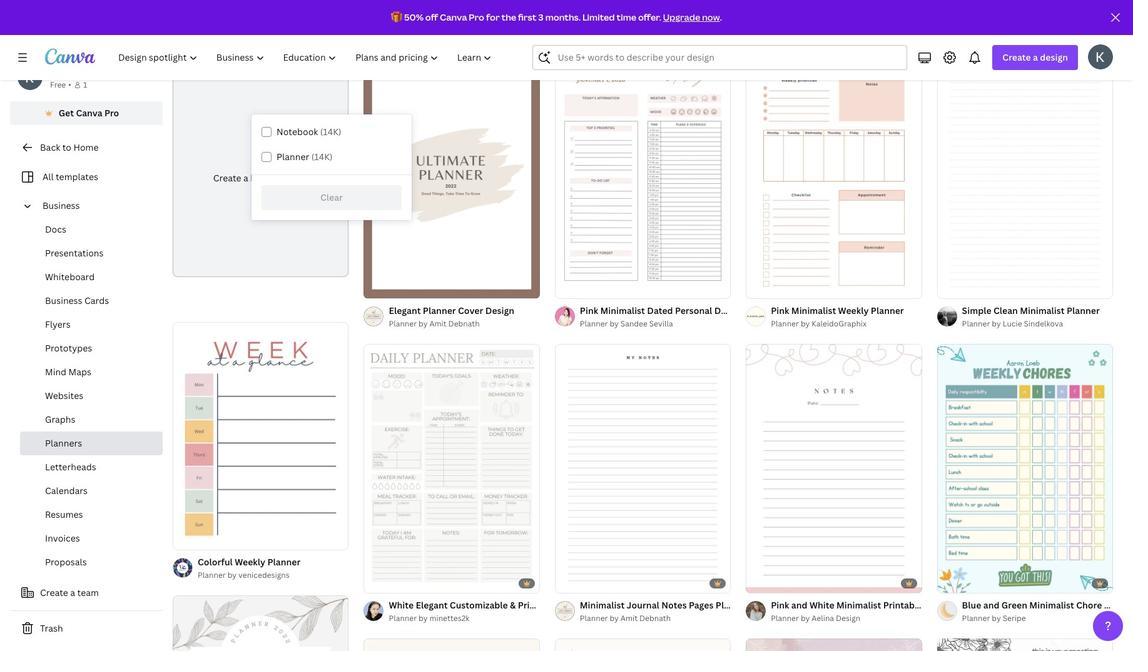 Task type: locate. For each thing, give the bounding box(es) containing it.
(14k) for planner (14k)
[[311, 151, 333, 163]]

amit
[[429, 319, 446, 329], [621, 613, 638, 624]]

0 vertical spatial 1
[[83, 79, 87, 90]]

create left blank
[[213, 172, 241, 184]]

planner inside blue and green minimalist chore charts  planner by seripe
[[962, 613, 990, 624]]

white inside pink and white minimalist printable notes planner paper planner by aelina design
[[810, 599, 834, 611]]

0 horizontal spatial 1
[[83, 79, 87, 90]]

(14k) down notebook (14k)
[[311, 151, 333, 163]]

1 horizontal spatial amit
[[621, 613, 638, 624]]

trash link
[[10, 616, 163, 641]]

top level navigation element
[[110, 45, 503, 70]]

free
[[50, 79, 66, 90]]

by inside pink minimalist dated personal daily planner planner by sandee sevilla
[[610, 318, 619, 329]]

1 horizontal spatial pro
[[469, 11, 484, 23]]

1 vertical spatial design
[[836, 613, 860, 624]]

templates inside all templates link
[[56, 171, 98, 183]]

0 vertical spatial pro
[[469, 11, 484, 23]]

and inside pink and white minimalist printable notes planner paper planner by aelina design
[[791, 599, 807, 611]]

0 horizontal spatial debnath
[[448, 319, 480, 329]]

and right blue
[[983, 599, 999, 611]]

1 vertical spatial amit
[[621, 613, 638, 624]]

a inside dropdown button
[[1033, 51, 1038, 63]]

0 horizontal spatial printable
[[518, 599, 557, 611]]

0 horizontal spatial and
[[791, 599, 807, 611]]

pink inside pink minimalist weekly planner planner by kaleidographix
[[771, 305, 789, 317]]

13,867
[[173, 21, 199, 33]]

planner by amit debnath link
[[389, 318, 514, 330], [580, 613, 731, 625]]

kendall parks image
[[1088, 44, 1113, 69]]

create for create a blank planner
[[213, 172, 241, 184]]

0 horizontal spatial design
[[485, 305, 514, 317]]

get
[[59, 107, 74, 119]]

by left minettes2k
[[419, 613, 428, 624]]

0 vertical spatial create
[[1003, 51, 1031, 63]]

0 vertical spatial design
[[485, 305, 514, 317]]

1 left of
[[564, 578, 567, 588]]

whiteboard
[[45, 271, 95, 283]]

1 vertical spatial 1
[[564, 578, 567, 588]]

get canva pro button
[[10, 101, 163, 125]]

create left design
[[1003, 51, 1031, 63]]

weekly up planner by venicedesigns link
[[235, 556, 265, 568]]

minimalist up sandee
[[600, 305, 645, 317]]

weekly inside pink minimalist weekly planner planner by kaleidographix
[[838, 305, 869, 317]]

design
[[485, 305, 514, 317], [836, 613, 860, 624]]

by inside elegant planner cover design planner by amit debnath
[[419, 319, 428, 329]]

pink inside pink and white minimalist printable notes planner paper planner by aelina design
[[771, 599, 789, 611]]

elegant planner cover design link
[[389, 304, 514, 318]]

by left lucie on the right of the page
[[992, 319, 1001, 329]]

0 vertical spatial templates
[[202, 21, 244, 33]]

upgrade
[[663, 11, 700, 23]]

minimalist up the planner by aelina design link
[[836, 599, 881, 611]]

1 vertical spatial elegant
[[416, 599, 448, 611]]

1 vertical spatial canva
[[76, 107, 102, 119]]

pro inside get canva pro 'button'
[[104, 107, 119, 119]]

templates right 13,867 at left top
[[202, 21, 244, 33]]

cover
[[458, 305, 483, 317]]

by
[[610, 318, 619, 329], [419, 319, 428, 329], [801, 319, 810, 329], [992, 319, 1001, 329], [228, 570, 237, 581], [610, 613, 619, 624], [419, 613, 428, 624], [801, 613, 810, 624], [992, 613, 1001, 624]]

1 horizontal spatial 1
[[564, 578, 567, 588]]

1 for 1 of 6
[[564, 578, 567, 588]]

business up flyers
[[45, 295, 82, 307]]

by left aelina
[[801, 613, 810, 624]]

minimalist up planner by kaleidographix link
[[791, 305, 836, 317]]

notes left pages
[[661, 599, 687, 611]]

None search field
[[533, 45, 907, 70]]

amit inside the minimalist journal notes pages planner planner by amit debnath
[[621, 613, 638, 624]]

pink minimalist dated personal daily planner image
[[555, 50, 731, 298]]

pink for pink minimalist dated personal daily planner
[[580, 305, 598, 317]]

create inside dropdown button
[[1003, 51, 1031, 63]]

business up docs
[[43, 200, 80, 211]]

prototypes link
[[20, 337, 163, 360]]

0 horizontal spatial amit
[[429, 319, 446, 329]]

printable inside pink and white minimalist printable notes planner paper planner by aelina design
[[883, 599, 922, 611]]

design inside elegant planner cover design planner by amit debnath
[[485, 305, 514, 317]]

create inside button
[[40, 587, 68, 599]]

and up the planner by aelina design link
[[791, 599, 807, 611]]

1 white from the left
[[389, 599, 414, 611]]

venicedesigns
[[238, 570, 289, 581]]

canva right get
[[76, 107, 102, 119]]

and inside blue and green minimalist chore charts  planner by seripe
[[983, 599, 999, 611]]

pink inside pink minimalist dated personal daily planner planner by sandee sevilla
[[580, 305, 598, 317]]

beige minimalist daily planner image
[[364, 639, 540, 651]]

1 right •
[[83, 79, 87, 90]]

1 vertical spatial templates
[[56, 171, 98, 183]]

amit down elegant planner cover design link
[[429, 319, 446, 329]]

0 horizontal spatial notes
[[661, 599, 687, 611]]

trash
[[40, 623, 63, 634]]

1 horizontal spatial planner by amit debnath link
[[580, 613, 731, 625]]

colorful weekly planner link
[[198, 556, 301, 570]]

a left design
[[1033, 51, 1038, 63]]

debnath down cover
[[448, 319, 480, 329]]

0 vertical spatial a
[[1033, 51, 1038, 63]]

back to home link
[[10, 135, 163, 160]]

1 vertical spatial pro
[[104, 107, 119, 119]]

1 vertical spatial debnath
[[639, 613, 671, 624]]

white elegant customizable & printable daily planner planner by minettes2k
[[389, 599, 616, 624]]

first
[[518, 11, 536, 23]]

canva right off
[[440, 11, 467, 23]]

design right aelina
[[836, 613, 860, 624]]

printable up the planner by aelina design link
[[883, 599, 922, 611]]

all templates link
[[18, 165, 155, 189]]

minimalist up the sindelkova
[[1020, 305, 1065, 317]]

0 vertical spatial canva
[[440, 11, 467, 23]]

create down proposals
[[40, 587, 68, 599]]

resumes
[[45, 509, 83, 521]]

invoices
[[45, 532, 80, 544]]

personal right dated
[[675, 305, 712, 317]]

0 vertical spatial weekly
[[838, 305, 869, 317]]

presentations
[[45, 247, 104, 259]]

1 horizontal spatial a
[[243, 172, 248, 184]]

2 and from the left
[[983, 599, 999, 611]]

1 horizontal spatial daily
[[714, 305, 736, 317]]

white elegant customizable & printable daily planner image
[[364, 344, 540, 593]]

a left blank
[[243, 172, 248, 184]]

colorful
[[198, 556, 233, 568]]

2 horizontal spatial a
[[1033, 51, 1038, 63]]

0 horizontal spatial templates
[[56, 171, 98, 183]]

2 white from the left
[[810, 599, 834, 611]]

2 notes from the left
[[925, 599, 950, 611]]

1 vertical spatial business
[[45, 295, 82, 307]]

0 horizontal spatial a
[[70, 587, 75, 599]]

design inside pink and white minimalist printable notes planner paper planner by aelina design
[[836, 613, 860, 624]]

2 horizontal spatial create
[[1003, 51, 1031, 63]]

free •
[[50, 79, 71, 90]]

notes inside pink and white minimalist printable notes planner paper planner by aelina design
[[925, 599, 950, 611]]

maps
[[69, 366, 91, 378]]

planner by seripe link
[[962, 613, 1113, 625]]

charts
[[1104, 599, 1132, 611]]

pink minimalist dated personal daily planner planner by sandee sevilla
[[580, 305, 771, 329]]

printable for minimalist
[[883, 599, 922, 611]]

personal up •
[[50, 66, 87, 78]]

pink minimalist weekly planner link
[[771, 304, 904, 318]]

printable right &
[[518, 599, 557, 611]]

weekly
[[838, 305, 869, 317], [235, 556, 265, 568]]

debnath down minimalist journal notes pages planner link
[[639, 613, 671, 624]]

1 horizontal spatial templates
[[202, 21, 244, 33]]

planner
[[277, 151, 309, 163], [275, 172, 308, 184], [738, 305, 771, 317], [423, 305, 456, 317], [871, 305, 904, 317], [1067, 305, 1100, 317], [580, 318, 608, 329], [389, 319, 417, 329], [771, 319, 799, 329], [962, 319, 990, 329], [267, 556, 301, 568], [198, 570, 226, 581], [716, 599, 749, 611], [583, 599, 616, 611], [952, 599, 985, 611], [580, 613, 608, 624], [389, 613, 417, 624], [771, 613, 799, 624], [962, 613, 990, 624]]

blue and green minimalist chore charts  planner by seripe
[[962, 599, 1133, 624]]

0 vertical spatial (14k)
[[320, 126, 341, 138]]

presentations link
[[20, 241, 163, 265]]

1 printable from the left
[[518, 599, 557, 611]]

0 horizontal spatial canva
[[76, 107, 102, 119]]

a for team
[[70, 587, 75, 599]]

1 notes from the left
[[661, 599, 687, 611]]

printable inside white elegant customizable & printable daily planner planner by minettes2k
[[518, 599, 557, 611]]

canva inside 'button'
[[76, 107, 102, 119]]

chore
[[1076, 599, 1102, 611]]

2 vertical spatial create
[[40, 587, 68, 599]]

1 horizontal spatial notes
[[925, 599, 950, 611]]

1 horizontal spatial create
[[213, 172, 241, 184]]

0 vertical spatial business
[[43, 200, 80, 211]]

business for business cards
[[45, 295, 82, 307]]

1 vertical spatial daily
[[559, 599, 581, 611]]

websites
[[45, 390, 83, 402]]

0 vertical spatial planner by amit debnath link
[[389, 318, 514, 330]]

a inside button
[[70, 587, 75, 599]]

now
[[702, 11, 720, 23]]

1 horizontal spatial white
[[810, 599, 834, 611]]

templates right all
[[56, 171, 98, 183]]

1 and from the left
[[791, 599, 807, 611]]

to
[[62, 141, 71, 153]]

create
[[1003, 51, 1031, 63], [213, 172, 241, 184], [40, 587, 68, 599]]

by down the 'paper' in the bottom of the page
[[992, 613, 1001, 624]]

2 vertical spatial a
[[70, 587, 75, 599]]

amit down the journal
[[621, 613, 638, 624]]

by down "colorful weekly planner" link
[[228, 570, 237, 581]]

planner by amit debnath link down cover
[[389, 318, 514, 330]]

design right cover
[[485, 305, 514, 317]]

minimalist inside the minimalist journal notes pages planner planner by amit debnath
[[580, 599, 625, 611]]

by left kaleidographix
[[801, 319, 810, 329]]

websites link
[[20, 384, 163, 408]]

notes left blue
[[925, 599, 950, 611]]

minimalist up "planner by seripe" link
[[1029, 599, 1074, 611]]

1 vertical spatial (14k)
[[311, 151, 333, 163]]

by up the neutral pastel boho weekly journal page planner image
[[610, 613, 619, 624]]

green
[[1002, 599, 1027, 611]]

minimalist down the 6
[[580, 599, 625, 611]]

clear
[[320, 191, 343, 203]]

1 horizontal spatial printable
[[883, 599, 922, 611]]

a left team
[[70, 587, 75, 599]]

(14k) for notebook (14k)
[[320, 126, 341, 138]]

0 horizontal spatial create
[[40, 587, 68, 599]]

0 horizontal spatial weekly
[[235, 556, 265, 568]]

1 vertical spatial create
[[213, 172, 241, 184]]

0 horizontal spatial pro
[[104, 107, 119, 119]]

1 of 6 link
[[555, 344, 731, 593]]

0 vertical spatial daily
[[714, 305, 736, 317]]

planner by amit debnath link for journal
[[580, 613, 731, 625]]

by inside pink minimalist weekly planner planner by kaleidographix
[[801, 319, 810, 329]]

0 vertical spatial elegant
[[389, 305, 421, 317]]

elegant planner cover design image
[[364, 50, 540, 298]]

resumes link
[[20, 503, 163, 527]]

pro
[[469, 11, 484, 23], [104, 107, 119, 119]]

weekly up kaleidographix
[[838, 305, 869, 317]]

0 horizontal spatial daily
[[559, 599, 581, 611]]

minimalist
[[600, 305, 645, 317], [791, 305, 836, 317], [1020, 305, 1065, 317], [580, 599, 625, 611], [836, 599, 881, 611], [1029, 599, 1074, 611]]

1 vertical spatial a
[[243, 172, 248, 184]]

by down elegant planner cover design link
[[419, 319, 428, 329]]

upgrade now button
[[663, 11, 720, 23]]

1 horizontal spatial weekly
[[838, 305, 869, 317]]

by inside pink and white minimalist printable notes planner paper planner by aelina design
[[801, 613, 810, 624]]

create a team button
[[10, 581, 163, 606]]

templates for all templates
[[56, 171, 98, 183]]

mind maps
[[45, 366, 91, 378]]

0 vertical spatial personal
[[50, 66, 87, 78]]

1 horizontal spatial personal
[[675, 305, 712, 317]]

docs link
[[20, 218, 163, 241]]

pro up back to home "link"
[[104, 107, 119, 119]]

and
[[791, 599, 807, 611], [983, 599, 999, 611]]

daily inside white elegant customizable & printable daily planner planner by minettes2k
[[559, 599, 581, 611]]

1 horizontal spatial debnath
[[639, 613, 671, 624]]

1 horizontal spatial and
[[983, 599, 999, 611]]

cards
[[84, 295, 109, 307]]

personal inside pink minimalist dated personal daily planner planner by sandee sevilla
[[675, 305, 712, 317]]

3
[[538, 11, 544, 23]]

1 horizontal spatial design
[[836, 613, 860, 624]]

1 vertical spatial weekly
[[235, 556, 265, 568]]

1 vertical spatial personal
[[675, 305, 712, 317]]

graphs
[[45, 414, 75, 425]]

1 vertical spatial planner by amit debnath link
[[580, 613, 731, 625]]

paper
[[987, 599, 1012, 611]]

planner by amit debnath link down the journal
[[580, 613, 731, 625]]

pink and white minimalist printable notes planner paper image
[[746, 344, 922, 593]]

0 horizontal spatial planner by amit debnath link
[[389, 318, 514, 330]]

colorful weekly planner planner by venicedesigns
[[198, 556, 301, 581]]

by left sandee
[[610, 318, 619, 329]]

2 printable from the left
[[883, 599, 922, 611]]

printable
[[518, 599, 557, 611], [883, 599, 922, 611]]

0 horizontal spatial white
[[389, 599, 414, 611]]

pro left 'for'
[[469, 11, 484, 23]]

pink and white minimalist printable notes planner paper planner by aelina design
[[771, 599, 1012, 624]]

whiteboard link
[[20, 265, 163, 289]]

1
[[83, 79, 87, 90], [564, 578, 567, 588]]

.
[[720, 11, 722, 23]]

(14k) right 'notebook'
[[320, 126, 341, 138]]

create a design
[[1003, 51, 1068, 63]]

0 vertical spatial debnath
[[448, 319, 480, 329]]

blue
[[962, 599, 981, 611]]

0 vertical spatial amit
[[429, 319, 446, 329]]

50%
[[404, 11, 424, 23]]



Task type: vqa. For each thing, say whether or not it's contained in the screenshot.
Video in the Intro version 2 Video
no



Task type: describe. For each thing, give the bounding box(es) containing it.
aelina
[[812, 613, 834, 624]]

seripe
[[1003, 613, 1026, 624]]

sindelkova
[[1024, 319, 1063, 329]]

1 of 6
[[564, 578, 582, 588]]

graphs link
[[20, 408, 163, 432]]

mind
[[45, 366, 66, 378]]

pink watercolor planner cover design image
[[746, 639, 922, 651]]

of
[[569, 578, 576, 588]]

planner by venicedesigns link
[[198, 570, 301, 582]]

business cards
[[45, 295, 109, 307]]

create for create a team
[[40, 587, 68, 599]]

1 horizontal spatial canva
[[440, 11, 467, 23]]

simple clean minimalist planner link
[[962, 304, 1100, 318]]

minimalist journal notes pages planner image
[[555, 344, 731, 593]]

minimalist journal notes pages planner planner by amit debnath
[[580, 599, 749, 624]]

pink for pink minimalist weekly planner
[[771, 305, 789, 317]]

planner by lucie sindelkova link
[[962, 318, 1100, 330]]

•
[[68, 79, 71, 90]]

create a design button
[[992, 45, 1078, 70]]

minimalist inside pink minimalist weekly planner planner by kaleidographix
[[791, 305, 836, 317]]

months.
[[545, 11, 581, 23]]

pink for pink and white minimalist printable notes planner paper
[[771, 599, 789, 611]]

debnath inside elegant planner cover design planner by amit debnath
[[448, 319, 480, 329]]

white black simple flower meeting notes image
[[937, 639, 1113, 651]]

weekly inside the colorful weekly planner planner by venicedesigns
[[235, 556, 265, 568]]

by inside the minimalist journal notes pages planner planner by amit debnath
[[610, 613, 619, 624]]

design
[[1040, 51, 1068, 63]]

Search search field
[[558, 46, 899, 69]]

letterheads link
[[20, 455, 163, 479]]

and for pink
[[791, 599, 807, 611]]

colorful weekly planner image
[[173, 322, 349, 550]]

offer.
[[638, 11, 661, 23]]

pink minimalist weekly planner planner by kaleidographix
[[771, 305, 904, 329]]

proposals link
[[20, 551, 163, 574]]

and for blue
[[983, 599, 999, 611]]

white elegant customizable & printable daily planner link
[[389, 599, 616, 613]]

for
[[486, 11, 500, 23]]

journal
[[627, 599, 659, 611]]

prototypes
[[45, 342, 92, 354]]

mind maps link
[[20, 360, 163, 384]]

planner (14k)
[[277, 151, 333, 163]]

planner by sandee sevilla link
[[580, 318, 731, 330]]

planner by minettes2k link
[[389, 613, 540, 625]]

letterheads
[[45, 461, 96, 473]]

minimalist inside pink and white minimalist printable notes planner paper planner by aelina design
[[836, 599, 881, 611]]

business for business
[[43, 200, 80, 211]]

docs
[[45, 223, 66, 235]]

elegant inside white elegant customizable & printable daily planner planner by minettes2k
[[416, 599, 448, 611]]

white inside white elegant customizable & printable daily planner planner by minettes2k
[[389, 599, 414, 611]]

business link
[[38, 194, 155, 218]]

time
[[617, 11, 636, 23]]

limited
[[582, 11, 615, 23]]

planner by aelina design link
[[771, 613, 922, 625]]

notes inside the minimalist journal notes pages planner planner by amit debnath
[[661, 599, 687, 611]]

&
[[510, 599, 516, 611]]

amit inside elegant planner cover design planner by amit debnath
[[429, 319, 446, 329]]

notebook
[[277, 126, 318, 138]]

a for design
[[1033, 51, 1038, 63]]

minettes2k
[[429, 613, 469, 624]]

back
[[40, 141, 60, 153]]

minimalist journal notes pages planner link
[[580, 599, 749, 613]]

by inside blue and green minimalist chore charts  planner by seripe
[[992, 613, 1001, 624]]

a for blank
[[243, 172, 248, 184]]

create a blank planner element
[[173, 49, 349, 277]]

pages
[[689, 599, 713, 611]]

create a blank planner
[[213, 172, 308, 184]]

all
[[43, 171, 54, 183]]

create a blank planner link
[[173, 49, 349, 277]]

🎁 50% off canva pro for the first 3 months. limited time offer. upgrade now .
[[391, 11, 722, 23]]

create for create a design
[[1003, 51, 1031, 63]]

by inside white elegant customizable & printable daily planner planner by minettes2k
[[419, 613, 428, 624]]

pink and white minimalist printable notes planner paper link
[[771, 599, 1012, 613]]

by inside 'simple clean minimalist planner planner by lucie sindelkova'
[[992, 319, 1001, 329]]

planner by kaleidographix link
[[771, 318, 904, 330]]

flyers link
[[20, 313, 163, 337]]

the
[[501, 11, 516, 23]]

templates for 13,867 templates
[[202, 21, 244, 33]]

minimalist inside 'simple clean minimalist planner planner by lucie sindelkova'
[[1020, 305, 1065, 317]]

6
[[577, 578, 582, 588]]

off
[[425, 11, 438, 23]]

home
[[73, 141, 99, 153]]

printable for &
[[518, 599, 557, 611]]

calendars link
[[20, 479, 163, 503]]

🎁
[[391, 11, 402, 23]]

create a team
[[40, 587, 99, 599]]

notebook (14k)
[[277, 126, 341, 138]]

13,867 templates
[[173, 21, 244, 33]]

elegant inside elegant planner cover design planner by amit debnath
[[389, 305, 421, 317]]

1 for 1
[[83, 79, 87, 90]]

planner by amit debnath link for planner
[[389, 318, 514, 330]]

blank
[[250, 172, 273, 184]]

kaleidographix
[[812, 319, 867, 329]]

0 horizontal spatial personal
[[50, 66, 87, 78]]

by inside the colorful weekly planner planner by venicedesigns
[[228, 570, 237, 581]]

flyers
[[45, 318, 70, 330]]

minimalist inside blue and green minimalist chore charts  planner by seripe
[[1029, 599, 1074, 611]]

neutral pastel boho weekly journal page planner image
[[555, 639, 731, 651]]

sandee
[[621, 318, 647, 329]]

blue and green minimalist chore charts planner image
[[937, 344, 1113, 593]]

pink minimalist weekly planner image
[[746, 50, 922, 298]]

botanic leaves line illustration pattern journal planner cover image
[[173, 596, 349, 651]]

planners
[[45, 437, 82, 449]]

business cards link
[[20, 289, 163, 313]]

minimalist inside pink minimalist dated personal daily planner planner by sandee sevilla
[[600, 305, 645, 317]]

simple
[[962, 305, 991, 317]]

debnath inside the minimalist journal notes pages planner planner by amit debnath
[[639, 613, 671, 624]]

back to home
[[40, 141, 99, 153]]

get canva pro
[[59, 107, 119, 119]]

daily inside pink minimalist dated personal daily planner planner by sandee sevilla
[[714, 305, 736, 317]]

team
[[77, 587, 99, 599]]

simple clean minimalist planner image
[[937, 50, 1113, 298]]



